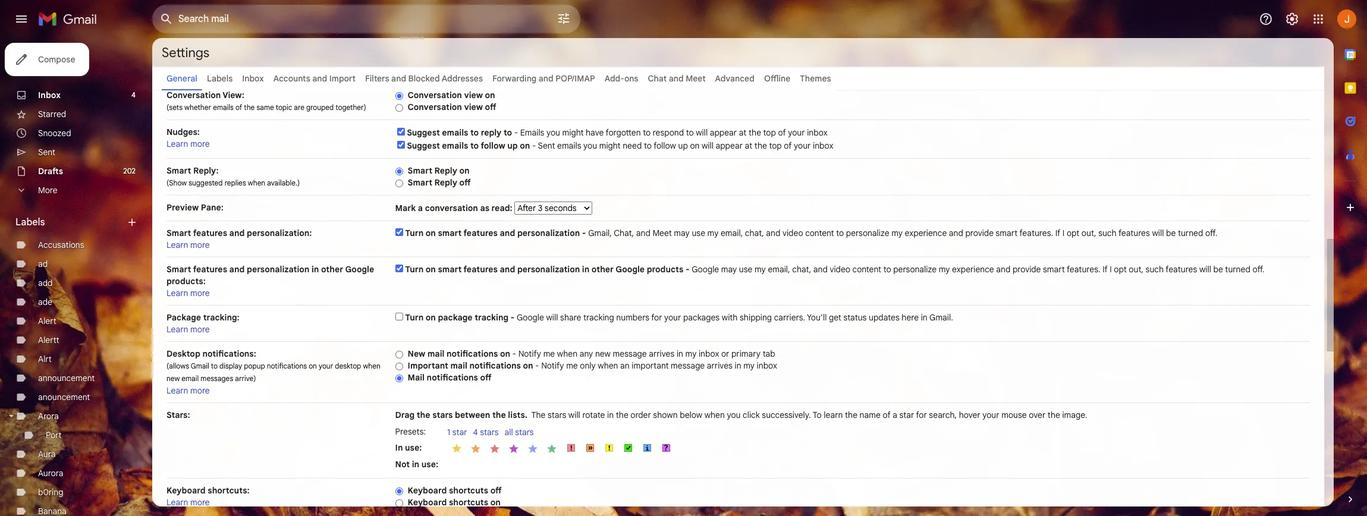 Task type: vqa. For each thing, say whether or not it's contained in the screenshot.
the over
yes



Task type: locate. For each thing, give the bounding box(es) containing it.
learn more link for smart features and personalization:
[[167, 240, 210, 250]]

shortcuts down 'keyboard shortcuts off'
[[449, 497, 489, 508]]

1 reply from the top
[[435, 165, 458, 176]]

grouped
[[306, 103, 334, 112]]

5 more from the top
[[190, 386, 210, 396]]

follow
[[481, 140, 506, 151], [654, 140, 676, 151]]

1 vertical spatial arrives
[[707, 361, 733, 371]]

0 horizontal spatial arrives
[[649, 349, 675, 359]]

labels up view:
[[207, 73, 233, 84]]

meet up products
[[653, 228, 672, 239]]

personalize up turn on smart features and personalization in other google products - google may use my email, chat, and video content to personalize my experience and provide smart features. if i opt out, such features will be turned off.
[[846, 228, 890, 239]]

primary
[[732, 349, 761, 359]]

personalization:
[[247, 228, 312, 239]]

2 suggest from the top
[[407, 140, 440, 151]]

1 suggest from the top
[[407, 127, 440, 138]]

sent
[[538, 140, 555, 151], [38, 147, 55, 158]]

1 learn more link from the top
[[167, 139, 210, 149]]

announcement
[[38, 373, 95, 384]]

view for off
[[464, 102, 483, 112]]

1 horizontal spatial may
[[722, 264, 737, 275]]

suggest down conversation view off
[[407, 127, 440, 138]]

6 learn from the top
[[167, 497, 188, 508]]

3 learn from the top
[[167, 288, 188, 299]]

on inside desktop notifications: (allows gmail to display popup notifications on your desktop when new email messages arrive) learn more
[[309, 362, 317, 371]]

search mail image
[[156, 8, 177, 30]]

0 horizontal spatial inbox
[[38, 90, 61, 101]]

6 learn more link from the top
[[167, 497, 210, 508]]

learn more link down products: on the bottom left of the page
[[167, 288, 210, 299]]

starred
[[38, 109, 66, 120]]

personalize up here
[[894, 264, 937, 275]]

have
[[586, 127, 604, 138]]

0 horizontal spatial email,
[[721, 228, 743, 239]]

a right 'name'
[[893, 410, 898, 421]]

0 vertical spatial content
[[806, 228, 834, 239]]

0 horizontal spatial star
[[453, 427, 467, 438]]

0 horizontal spatial be
[[1167, 228, 1176, 239]]

suggest up smart reply on at top
[[407, 140, 440, 151]]

more inside keyboard shortcuts: learn more
[[190, 497, 210, 508]]

you left the click
[[727, 410, 741, 421]]

0 horizontal spatial such
[[1099, 228, 1117, 239]]

conversation down blocked
[[408, 90, 462, 101]]

suggest for suggest emails to reply to - emails you might have forgotten to respond to will appear at the top of your inbox
[[407, 127, 440, 138]]

0 vertical spatial new
[[595, 349, 611, 359]]

1 vertical spatial shortcuts
[[449, 497, 489, 508]]

0 vertical spatial such
[[1099, 228, 1117, 239]]

0 horizontal spatial inbox link
[[38, 90, 61, 101]]

reply down smart reply on at top
[[435, 177, 458, 188]]

learn more link
[[167, 139, 210, 149], [167, 240, 210, 250], [167, 288, 210, 299], [167, 324, 210, 335], [167, 386, 210, 396], [167, 497, 210, 508]]

not in use:
[[395, 459, 439, 470]]

1 learn from the top
[[167, 139, 188, 149]]

smart right smart reply off radio
[[408, 177, 433, 188]]

notify for notify me when any new message arrives in my inbox or primary tab
[[519, 349, 541, 359]]

4 learn more link from the top
[[167, 324, 210, 335]]

None search field
[[152, 5, 581, 33]]

new up important mail notifications on - notify me only when an important message arrives in my inbox
[[595, 349, 611, 359]]

0 horizontal spatial i
[[1063, 228, 1065, 239]]

email
[[182, 374, 199, 383]]

shortcuts for on
[[449, 497, 489, 508]]

0 vertical spatial for
[[652, 312, 662, 323]]

0 vertical spatial inbox link
[[242, 73, 264, 84]]

follow down respond
[[654, 140, 676, 151]]

0 horizontal spatial use
[[692, 228, 706, 239]]

more inside the smart features and personalization: learn more
[[190, 240, 210, 250]]

1 vertical spatial turn
[[405, 264, 424, 275]]

0 horizontal spatial sent
[[38, 147, 55, 158]]

4 learn from the top
[[167, 324, 188, 335]]

me left any at the bottom left
[[544, 349, 555, 359]]

2 shortcuts from the top
[[449, 497, 489, 508]]

emails down conversation view off
[[442, 127, 468, 138]]

add link
[[38, 278, 53, 289]]

keyboard for keyboard shortcuts off
[[408, 485, 447, 496]]

1 horizontal spatial for
[[917, 410, 927, 421]]

content up turn on smart features and personalization in other google products - google may use my email, chat, and video content to personalize my experience and provide smart features. if i opt out, such features will be turned off.
[[806, 228, 834, 239]]

follow down reply
[[481, 140, 506, 151]]

when right the below on the bottom
[[705, 410, 725, 421]]

learn inside desktop notifications: (allows gmail to display popup notifications on your desktop when new email messages arrive) learn more
[[167, 386, 188, 396]]

for left "search," at the bottom of the page
[[917, 410, 927, 421]]

learn more link for package tracking:
[[167, 324, 210, 335]]

aura link
[[38, 449, 56, 460]]

0 horizontal spatial tracking
[[475, 312, 509, 323]]

add-ons link
[[605, 73, 639, 84]]

smart right smart reply on 'option'
[[408, 165, 433, 176]]

more down products: on the bottom left of the page
[[190, 288, 210, 299]]

1 horizontal spatial tracking
[[584, 312, 614, 323]]

conversation inside conversation view: (sets whether emails of the same topic are grouped together)
[[167, 90, 221, 101]]

more down shortcuts:
[[190, 497, 210, 508]]

starred link
[[38, 109, 66, 120]]

anouncement
[[38, 392, 90, 403]]

0 vertical spatial me
[[544, 349, 555, 359]]

1 horizontal spatial inbox link
[[242, 73, 264, 84]]

respond
[[653, 127, 684, 138]]

personalization down personalization:
[[247, 264, 310, 275]]

notify left any at the bottom left
[[519, 349, 541, 359]]

emails inside conversation view: (sets whether emails of the same topic are grouped together)
[[213, 103, 234, 112]]

smart for smart reply off
[[408, 177, 433, 188]]

video down turn on smart features and personalization - gmail, chat, and meet may use my email, chat, and video content to personalize my experience and provide smart features. if i opt out, such features will be turned off.
[[830, 264, 851, 275]]

1 horizontal spatial content
[[853, 264, 882, 275]]

1 vertical spatial chat,
[[793, 264, 812, 275]]

smart down preview
[[167, 228, 191, 239]]

1 shortcuts from the top
[[449, 485, 489, 496]]

inbox link up starred
[[38, 90, 61, 101]]

2 learn more link from the top
[[167, 240, 210, 250]]

topic
[[276, 103, 292, 112]]

chat and meet
[[648, 73, 706, 84]]

with
[[722, 312, 738, 323]]

0 vertical spatial email,
[[721, 228, 743, 239]]

1 star link
[[447, 427, 473, 439]]

1 vertical spatial inbox link
[[38, 90, 61, 101]]

0 vertical spatial features.
[[1020, 228, 1054, 239]]

0 horizontal spatial labels
[[15, 217, 45, 228]]

nudges: learn more
[[167, 127, 210, 149]]

accusations link
[[38, 240, 84, 250]]

1 horizontal spatial video
[[830, 264, 851, 275]]

new
[[408, 349, 426, 359]]

2 more from the top
[[190, 240, 210, 250]]

inbox up view:
[[242, 73, 264, 84]]

shortcuts up "keyboard shortcuts on"
[[449, 485, 489, 496]]

message right "important"
[[671, 361, 705, 371]]

shipping
[[740, 312, 772, 323]]

1 star 4 stars all stars
[[447, 427, 534, 438]]

1 vertical spatial for
[[917, 410, 927, 421]]

view down addresses
[[464, 90, 483, 101]]

1 horizontal spatial might
[[599, 140, 621, 151]]

1 other from the left
[[321, 264, 343, 275]]

0 vertical spatial chat,
[[745, 228, 764, 239]]

4 stars link
[[473, 427, 505, 439]]

might left have
[[563, 127, 584, 138]]

more down package
[[190, 324, 210, 335]]

3 more from the top
[[190, 288, 210, 299]]

off for conversation view off
[[485, 102, 496, 112]]

emails down suggest emails to reply to - emails you might have forgotten to respond to will appear at the top of your inbox
[[557, 140, 582, 151]]

keyboard for keyboard shortcuts on
[[408, 497, 447, 508]]

0 vertical spatial appear
[[710, 127, 737, 138]]

1 more from the top
[[190, 139, 210, 149]]

1 horizontal spatial if
[[1103, 264, 1108, 275]]

2 vertical spatial turn
[[405, 312, 424, 323]]

mail up important
[[428, 349, 445, 359]]

0 vertical spatial video
[[783, 228, 804, 239]]

out,
[[1082, 228, 1097, 239], [1129, 264, 1144, 275]]

conversation up whether
[[167, 90, 221, 101]]

chat,
[[745, 228, 764, 239], [793, 264, 812, 275]]

or
[[722, 349, 730, 359]]

more
[[190, 139, 210, 149], [190, 240, 210, 250], [190, 288, 210, 299], [190, 324, 210, 335], [190, 386, 210, 396], [190, 497, 210, 508]]

and
[[313, 73, 327, 84], [392, 73, 406, 84], [539, 73, 554, 84], [669, 73, 684, 84], [229, 228, 245, 239], [500, 228, 515, 239], [636, 228, 651, 239], [766, 228, 781, 239], [949, 228, 964, 239], [229, 264, 245, 275], [500, 264, 515, 275], [814, 264, 828, 275], [997, 264, 1011, 275]]

when right desktop
[[363, 362, 381, 371]]

6 more from the top
[[190, 497, 210, 508]]

1 vertical spatial such
[[1146, 264, 1164, 275]]

1 vertical spatial me
[[566, 361, 578, 371]]

tab
[[763, 349, 776, 359]]

0 vertical spatial a
[[418, 203, 423, 214]]

notify
[[519, 349, 541, 359], [541, 361, 564, 371]]

tracking right share
[[584, 312, 614, 323]]

arrives
[[649, 349, 675, 359], [707, 361, 733, 371]]

0 vertical spatial shortcuts
[[449, 485, 489, 496]]

2 follow from the left
[[654, 140, 676, 151]]

features.
[[1020, 228, 1054, 239], [1067, 264, 1101, 275]]

ade link
[[38, 297, 52, 308]]

learn inside package tracking: learn more
[[167, 324, 188, 335]]

google inside smart features and personalization in other google products: learn more
[[345, 264, 374, 275]]

smart inside smart reply: (show suggested replies when available.)
[[167, 165, 191, 176]]

tab list
[[1334, 38, 1368, 474]]

0 vertical spatial message
[[613, 349, 647, 359]]

tracking right package
[[475, 312, 509, 323]]

in right here
[[921, 312, 928, 323]]

reply up "smart reply off"
[[435, 165, 458, 176]]

themes
[[800, 73, 832, 84]]

keyboard
[[167, 485, 206, 496], [408, 485, 447, 496], [408, 497, 447, 508]]

labels inside navigation
[[15, 217, 45, 228]]

drafts link
[[38, 166, 63, 177]]

keyboard shortcuts: learn more
[[167, 485, 250, 508]]

3 learn more link from the top
[[167, 288, 210, 299]]

smart for smart features and personalization in other google products: learn more
[[167, 264, 191, 275]]

conversation for conversation view on
[[408, 90, 462, 101]]

when left any at the bottom left
[[557, 349, 578, 359]]

0 horizontal spatial off.
[[1206, 228, 1218, 239]]

1 vertical spatial a
[[893, 410, 898, 421]]

2 reply from the top
[[435, 177, 458, 188]]

labels down 'more'
[[15, 217, 45, 228]]

notify left the only at bottom
[[541, 361, 564, 371]]

to right need
[[644, 140, 652, 151]]

in down gmail,
[[582, 264, 590, 275]]

you down have
[[584, 140, 597, 151]]

1 up from the left
[[508, 140, 518, 151]]

more down the email
[[190, 386, 210, 396]]

use: down in use:
[[422, 459, 439, 470]]

arrives down the or
[[707, 361, 733, 371]]

may
[[674, 228, 690, 239], [722, 264, 737, 275]]

2 turn from the top
[[405, 264, 424, 275]]

1 view from the top
[[464, 90, 483, 101]]

0 horizontal spatial personalize
[[846, 228, 890, 239]]

smart
[[438, 228, 462, 239], [996, 228, 1018, 239], [438, 264, 462, 275], [1044, 264, 1065, 275]]

0 horizontal spatial follow
[[481, 140, 506, 151]]

0 vertical spatial star
[[900, 410, 915, 421]]

me left the only at bottom
[[566, 361, 578, 371]]

off up the mark a conversation as read:
[[460, 177, 471, 188]]

Mail notifications off radio
[[395, 374, 403, 383]]

conversation down conversation view on
[[408, 102, 462, 112]]

learn more link down package
[[167, 324, 210, 335]]

learn
[[167, 139, 188, 149], [167, 240, 188, 250], [167, 288, 188, 299], [167, 324, 188, 335], [167, 386, 188, 396], [167, 497, 188, 508]]

personalization for turn on smart features and personalization -
[[518, 228, 580, 239]]

1 horizontal spatial sent
[[538, 140, 555, 151]]

off
[[485, 102, 496, 112], [460, 177, 471, 188], [480, 372, 492, 383], [491, 485, 502, 496]]

None checkbox
[[397, 141, 405, 149], [395, 313, 403, 321], [397, 141, 405, 149], [395, 313, 403, 321]]

a right the mark
[[418, 203, 423, 214]]

conversation for conversation view: (sets whether emails of the same topic are grouped together)
[[167, 90, 221, 101]]

star left "search," at the bottom of the page
[[900, 410, 915, 421]]

turn
[[405, 228, 424, 239], [405, 264, 424, 275], [405, 312, 424, 323]]

3 turn from the top
[[405, 312, 424, 323]]

port link
[[46, 430, 62, 441]]

1 vertical spatial at
[[745, 140, 753, 151]]

1 vertical spatial meet
[[653, 228, 672, 239]]

more inside the nudges: learn more
[[190, 139, 210, 149]]

keyboard inside keyboard shortcuts: learn more
[[167, 485, 206, 496]]

0 horizontal spatial experience
[[905, 228, 947, 239]]

labels for labels link
[[207, 73, 233, 84]]

you right emails
[[547, 127, 560, 138]]

mark a conversation as read:
[[395, 203, 515, 214]]

off up "keyboard shortcuts on"
[[491, 485, 502, 496]]

1 follow from the left
[[481, 140, 506, 151]]

0 vertical spatial arrives
[[649, 349, 675, 359]]

0 vertical spatial i
[[1063, 228, 1065, 239]]

2 other from the left
[[592, 264, 614, 275]]

the
[[532, 410, 546, 421]]

when right the replies
[[248, 178, 265, 187]]

new down the (allows
[[167, 374, 180, 383]]

smart inside the smart features and personalization: learn more
[[167, 228, 191, 239]]

1 horizontal spatial experience
[[952, 264, 995, 275]]

Smart Reply on radio
[[395, 167, 403, 176]]

0 horizontal spatial if
[[1056, 228, 1061, 239]]

shown
[[653, 410, 678, 421]]

1 vertical spatial off.
[[1253, 264, 1265, 275]]

inbox link up view:
[[242, 73, 264, 84]]

0 vertical spatial labels
[[207, 73, 233, 84]]

1 horizontal spatial i
[[1110, 264, 1112, 275]]

when inside desktop notifications: (allows gmail to display popup notifications on your desktop when new email messages arrive) learn more
[[363, 362, 381, 371]]

advanced
[[715, 73, 755, 84]]

1 horizontal spatial follow
[[654, 140, 676, 151]]

content up status
[[853, 264, 882, 275]]

to up the messages
[[211, 362, 218, 371]]

smart up products: on the bottom left of the page
[[167, 264, 191, 275]]

1 horizontal spatial inbox
[[242, 73, 264, 84]]

to
[[813, 410, 822, 421]]

suggest for suggest emails to follow up on - sent emails you might need to follow up on will appear at the top of your inbox
[[407, 140, 440, 151]]

me
[[544, 349, 555, 359], [566, 361, 578, 371]]

features inside smart features and personalization in other google products: learn more
[[193, 264, 227, 275]]

order
[[631, 410, 651, 421]]

1 horizontal spatial turned
[[1226, 264, 1251, 275]]

0 horizontal spatial message
[[613, 349, 647, 359]]

keyboard right keyboard shortcuts on radio
[[408, 497, 447, 508]]

inbox up starred
[[38, 90, 61, 101]]

1 horizontal spatial off.
[[1253, 264, 1265, 275]]

general link
[[167, 73, 197, 84]]

settings image
[[1286, 12, 1300, 26]]

0 vertical spatial turned
[[1178, 228, 1204, 239]]

forwarding and pop/imap
[[493, 73, 595, 84]]

1 horizontal spatial features.
[[1067, 264, 1101, 275]]

your
[[788, 127, 805, 138], [794, 140, 811, 151], [665, 312, 681, 323], [319, 362, 333, 371], [983, 410, 1000, 421]]

alert
[[38, 316, 56, 327]]

2 vertical spatial you
[[727, 410, 741, 421]]

0 vertical spatial view
[[464, 90, 483, 101]]

stars
[[433, 410, 453, 421], [548, 410, 567, 421], [480, 427, 499, 438], [515, 427, 534, 438]]

video up turn on smart features and personalization in other google products - google may use my email, chat, and video content to personalize my experience and provide smart features. if i opt out, such features will be turned off.
[[783, 228, 804, 239]]

None checkbox
[[397, 128, 405, 136], [395, 228, 403, 236], [395, 265, 403, 272], [397, 128, 405, 136], [395, 228, 403, 236], [395, 265, 403, 272]]

in down personalization:
[[312, 264, 319, 275]]

to left reply
[[471, 127, 479, 138]]

view for on
[[464, 90, 483, 101]]

smart up (show in the left of the page
[[167, 165, 191, 176]]

shortcuts
[[449, 485, 489, 496], [449, 497, 489, 508]]

turn for turn on smart features and personalization in other google products - google may use my email, chat, and video content to personalize my experience and provide smart features. if i opt out, such features will be turned off.
[[405, 264, 424, 275]]

0 horizontal spatial out,
[[1082, 228, 1097, 239]]

0 horizontal spatial 4
[[131, 90, 136, 99]]

4 more from the top
[[190, 324, 210, 335]]

0 vertical spatial 4
[[131, 90, 136, 99]]

aurora
[[38, 468, 63, 479]]

more down nudges: in the top left of the page
[[190, 139, 210, 149]]

Smart Reply off radio
[[395, 179, 403, 188]]

when inside smart reply: (show suggested replies when available.)
[[248, 178, 265, 187]]

the inside conversation view: (sets whether emails of the same topic are grouped together)
[[244, 103, 255, 112]]

keyboard for keyboard shortcuts: learn more
[[167, 485, 206, 496]]

in right not
[[412, 459, 420, 470]]

alertt link
[[38, 335, 59, 346]]

to inside desktop notifications: (allows gmail to display popup notifications on your desktop when new email messages arrive) learn more
[[211, 362, 218, 371]]

reply
[[481, 127, 502, 138]]

Important mail notifications on radio
[[395, 362, 403, 371]]

learn more link down nudges: in the top left of the page
[[167, 139, 210, 149]]

mail up the mail notifications off
[[451, 361, 468, 371]]

0 vertical spatial provide
[[966, 228, 994, 239]]

1 vertical spatial reply
[[435, 177, 458, 188]]

1 vertical spatial star
[[453, 427, 467, 438]]

1 vertical spatial may
[[722, 264, 737, 275]]

personalization left gmail,
[[518, 228, 580, 239]]

such
[[1099, 228, 1117, 239], [1146, 264, 1164, 275]]

for right numbers
[[652, 312, 662, 323]]

learn inside smart features and personalization in other google products: learn more
[[167, 288, 188, 299]]

0 vertical spatial meet
[[686, 73, 706, 84]]

an
[[621, 361, 630, 371]]

notify for notify me only when an important message arrives in my inbox
[[541, 361, 564, 371]]

stars up 1
[[433, 410, 453, 421]]

5 learn more link from the top
[[167, 386, 210, 396]]

sent up drafts
[[38, 147, 55, 158]]

for
[[652, 312, 662, 323], [917, 410, 927, 421]]

learn more link up products: on the bottom left of the page
[[167, 240, 210, 250]]

2 view from the top
[[464, 102, 483, 112]]

off up between
[[480, 372, 492, 383]]

at
[[739, 127, 747, 138], [745, 140, 753, 151]]

offline link
[[764, 73, 791, 84]]

1 horizontal spatial email,
[[768, 264, 791, 275]]

smart inside smart features and personalization in other google products: learn more
[[167, 264, 191, 275]]

5 learn from the top
[[167, 386, 188, 396]]

meet right 'chat'
[[686, 73, 706, 84]]

inbox
[[807, 127, 828, 138], [813, 140, 834, 151], [699, 349, 720, 359], [757, 361, 778, 371]]

arrive)
[[235, 374, 256, 383]]

my
[[708, 228, 719, 239], [892, 228, 903, 239], [755, 264, 766, 275], [939, 264, 950, 275], [686, 349, 697, 359], [744, 361, 755, 371]]

inbox inside labels navigation
[[38, 90, 61, 101]]

off up reply
[[485, 102, 496, 112]]

1 turn from the top
[[405, 228, 424, 239]]

may up with at the right bottom
[[722, 264, 737, 275]]

0 vertical spatial personalize
[[846, 228, 890, 239]]

2 learn from the top
[[167, 240, 188, 250]]

may up products
[[674, 228, 690, 239]]

star right 1
[[453, 427, 467, 438]]

more
[[38, 185, 57, 196]]

turned
[[1178, 228, 1204, 239], [1226, 264, 1251, 275]]

accounts
[[273, 73, 310, 84]]

view down conversation view on
[[464, 102, 483, 112]]



Task type: describe. For each thing, give the bounding box(es) containing it.
reply for off
[[435, 177, 458, 188]]

off for mail notifications off
[[480, 372, 492, 383]]

1 vertical spatial be
[[1214, 264, 1224, 275]]

in down the primary
[[735, 361, 742, 371]]

smart for smart reply on
[[408, 165, 433, 176]]

0 vertical spatial experience
[[905, 228, 947, 239]]

0 horizontal spatial features.
[[1020, 228, 1054, 239]]

smart reply off
[[408, 177, 471, 188]]

alrt link
[[38, 354, 52, 365]]

display
[[220, 362, 242, 371]]

drag the stars between the lists. the stars will rotate in the order shown below when you click successively. to learn the name of a star for search, hover your mouse over the image.
[[395, 410, 1088, 421]]

add
[[38, 278, 53, 289]]

Conversation view off radio
[[395, 103, 403, 112]]

smart features and personalization in other google products: learn more
[[167, 264, 374, 299]]

to up updates
[[884, 264, 892, 275]]

products:
[[167, 276, 206, 287]]

1 horizontal spatial you
[[584, 140, 597, 151]]

Keyboard shortcuts off radio
[[395, 487, 403, 496]]

1 vertical spatial message
[[671, 361, 705, 371]]

chat
[[648, 73, 667, 84]]

turn on smart features and personalization - gmail, chat, and meet may use my email, chat, and video content to personalize my experience and provide smart features. if i opt out, such features will be turned off.
[[405, 228, 1218, 239]]

same
[[257, 103, 274, 112]]

1 vertical spatial video
[[830, 264, 851, 275]]

(allows
[[167, 362, 189, 371]]

4 inside labels navigation
[[131, 90, 136, 99]]

settings
[[162, 44, 209, 60]]

accusations
[[38, 240, 84, 250]]

labels navigation
[[0, 38, 152, 516]]

more inside desktop notifications: (allows gmail to display popup notifications on your desktop when new email messages arrive) learn more
[[190, 386, 210, 396]]

products
[[647, 264, 684, 275]]

learn inside keyboard shortcuts: learn more
[[167, 497, 188, 508]]

mail for new
[[428, 349, 445, 359]]

in inside smart features and personalization in other google products: learn more
[[312, 264, 319, 275]]

1 vertical spatial personalize
[[894, 264, 937, 275]]

add-
[[605, 73, 625, 84]]

Search mail text field
[[178, 13, 524, 25]]

gmail,
[[588, 228, 612, 239]]

any
[[580, 349, 593, 359]]

0 vertical spatial at
[[739, 127, 747, 138]]

1 vertical spatial content
[[853, 264, 882, 275]]

emails up smart reply on at top
[[442, 140, 468, 151]]

sent link
[[38, 147, 55, 158]]

2 up from the left
[[679, 140, 688, 151]]

mouse
[[1002, 410, 1027, 421]]

over
[[1029, 410, 1046, 421]]

labels link
[[207, 73, 233, 84]]

learn inside the nudges: learn more
[[167, 139, 188, 149]]

important
[[632, 361, 669, 371]]

offline
[[764, 73, 791, 84]]

reply for on
[[435, 165, 458, 176]]

inbox for inbox link to the right
[[242, 73, 264, 84]]

0 horizontal spatial a
[[418, 203, 423, 214]]

learn more link for keyboard shortcuts:
[[167, 497, 210, 508]]

drafts
[[38, 166, 63, 177]]

1 vertical spatial turned
[[1226, 264, 1251, 275]]

your inside desktop notifications: (allows gmail to display popup notifications on your desktop when new email messages arrive) learn more
[[319, 362, 333, 371]]

0 vertical spatial top
[[764, 127, 776, 138]]

learn more link for nudges:
[[167, 139, 210, 149]]

0 horizontal spatial chat,
[[745, 228, 764, 239]]

and inside the smart features and personalization: learn more
[[229, 228, 245, 239]]

inbox for the bottom inbox link
[[38, 90, 61, 101]]

1 horizontal spatial meet
[[686, 73, 706, 84]]

smart for smart features and personalization: learn more
[[167, 228, 191, 239]]

1 vertical spatial use:
[[422, 459, 439, 470]]

personalization inside smart features and personalization in other google products: learn more
[[247, 264, 310, 275]]

Keyboard shortcuts on radio
[[395, 499, 403, 508]]

gmail
[[191, 362, 209, 371]]

suggested
[[189, 178, 223, 187]]

advanced link
[[715, 73, 755, 84]]

0 vertical spatial opt
[[1067, 228, 1080, 239]]

other inside smart features and personalization in other google products: learn more
[[321, 264, 343, 275]]

all stars link
[[505, 427, 540, 439]]

labels for labels heading
[[15, 217, 45, 228]]

status
[[844, 312, 867, 323]]

0 horizontal spatial turned
[[1178, 228, 1204, 239]]

keyboard shortcuts off
[[408, 485, 502, 496]]

conversation for conversation view off
[[408, 102, 462, 112]]

advanced search options image
[[552, 7, 576, 30]]

chat and meet link
[[648, 73, 706, 84]]

1 horizontal spatial a
[[893, 410, 898, 421]]

1 vertical spatial top
[[769, 140, 782, 151]]

compose button
[[5, 43, 90, 76]]

pop/imap
[[556, 73, 595, 84]]

more inside package tracking: learn more
[[190, 324, 210, 335]]

stars right the
[[548, 410, 567, 421]]

not
[[395, 459, 410, 470]]

b0ring
[[38, 487, 63, 498]]

202
[[123, 167, 136, 176]]

reply:
[[193, 165, 219, 176]]

carriers.
[[774, 312, 806, 323]]

0 vertical spatial might
[[563, 127, 584, 138]]

stars right all
[[515, 427, 534, 438]]

support image
[[1259, 12, 1274, 26]]

alrt
[[38, 354, 52, 365]]

turn for turn on package tracking - google will share tracking numbers for your packages with shipping carriers. you'll get status updates here in gmail.
[[405, 312, 424, 323]]

to right reply
[[504, 127, 512, 138]]

0 vertical spatial if
[[1056, 228, 1061, 239]]

1 vertical spatial provide
[[1013, 264, 1041, 275]]

0 vertical spatial out,
[[1082, 228, 1097, 239]]

messages
[[201, 374, 233, 383]]

me for only
[[566, 361, 578, 371]]

1 horizontal spatial such
[[1146, 264, 1164, 275]]

compose
[[38, 54, 75, 65]]

filters and blocked addresses
[[365, 73, 483, 84]]

personalization for turn on smart features and personalization in other google products -
[[518, 264, 580, 275]]

important
[[408, 361, 448, 371]]

package tracking: learn more
[[167, 312, 240, 335]]

and inside smart features and personalization in other google products: learn more
[[229, 264, 245, 275]]

notifications inside desktop notifications: (allows gmail to display popup notifications on your desktop when new email messages arrive) learn more
[[267, 362, 307, 371]]

mark
[[395, 203, 416, 214]]

shortcuts for off
[[449, 485, 489, 496]]

learn more link for smart features and personalization in other google products:
[[167, 288, 210, 299]]

turn for turn on smart features and personalization - gmail, chat, and meet may use my email, chat, and video content to personalize my experience and provide smart features. if i opt out, such features will be turned off.
[[405, 228, 424, 239]]

when left an
[[598, 361, 618, 371]]

0 vertical spatial use
[[692, 228, 706, 239]]

rotate
[[583, 410, 605, 421]]

2 horizontal spatial you
[[727, 410, 741, 421]]

more button
[[0, 181, 143, 200]]

New mail notifications on radio
[[395, 350, 403, 359]]

Conversation view on radio
[[395, 92, 403, 100]]

1 vertical spatial experience
[[952, 264, 995, 275]]

stars:
[[167, 410, 190, 421]]

package
[[167, 312, 201, 323]]

in down turn on package tracking - google will share tracking numbers for your packages with shipping carriers. you'll get status updates here in gmail.
[[677, 349, 684, 359]]

1 tracking from the left
[[475, 312, 509, 323]]

hover
[[959, 410, 981, 421]]

0 vertical spatial you
[[547, 127, 560, 138]]

new inside desktop notifications: (allows gmail to display popup notifications on your desktop when new email messages arrive) learn more
[[167, 374, 180, 383]]

gmail image
[[38, 7, 103, 31]]

filters and blocked addresses link
[[365, 73, 483, 84]]

to right respond
[[686, 127, 694, 138]]

off for keyboard shortcuts off
[[491, 485, 502, 496]]

1 vertical spatial might
[[599, 140, 621, 151]]

more inside smart features and personalization in other google products: learn more
[[190, 288, 210, 299]]

arora link
[[38, 411, 59, 422]]

all
[[505, 427, 513, 438]]

0 horizontal spatial video
[[783, 228, 804, 239]]

1 horizontal spatial arrives
[[707, 361, 733, 371]]

available.)
[[267, 178, 300, 187]]

me for when
[[544, 349, 555, 359]]

chat,
[[614, 228, 634, 239]]

blocked
[[408, 73, 440, 84]]

1 horizontal spatial out,
[[1129, 264, 1144, 275]]

conversation view: (sets whether emails of the same topic are grouped together)
[[167, 90, 366, 112]]

smart reply: (show suggested replies when available.)
[[167, 165, 300, 187]]

b0ring link
[[38, 487, 63, 498]]

1 horizontal spatial new
[[595, 349, 611, 359]]

off for smart reply off
[[460, 177, 471, 188]]

0 vertical spatial use:
[[405, 442, 422, 453]]

accounts and import
[[273, 73, 356, 84]]

of inside conversation view: (sets whether emails of the same topic are grouped together)
[[236, 103, 242, 112]]

features inside the smart features and personalization: learn more
[[193, 228, 227, 239]]

0 vertical spatial may
[[674, 228, 690, 239]]

in right rotate
[[607, 410, 614, 421]]

labels heading
[[15, 217, 126, 228]]

emails
[[520, 127, 545, 138]]

sent inside labels navigation
[[38, 147, 55, 158]]

mail for important
[[451, 361, 468, 371]]

ad
[[38, 259, 48, 270]]

stars left all
[[480, 427, 499, 438]]

ad link
[[38, 259, 48, 270]]

alertt
[[38, 335, 59, 346]]

0 horizontal spatial content
[[806, 228, 834, 239]]

1 vertical spatial i
[[1110, 264, 1112, 275]]

0 vertical spatial off.
[[1206, 228, 1218, 239]]

you'll
[[807, 312, 827, 323]]

read:
[[492, 203, 513, 214]]

drag
[[395, 410, 415, 421]]

to left respond
[[643, 127, 651, 138]]

1 horizontal spatial use
[[739, 264, 753, 275]]

main menu image
[[14, 12, 29, 26]]

pane:
[[201, 202, 224, 213]]

smart for smart reply: (show suggested replies when available.)
[[167, 165, 191, 176]]

forwarding and pop/imap link
[[493, 73, 595, 84]]

forgotten
[[606, 127, 641, 138]]

to up turn on smart features and personalization in other google products - google may use my email, chat, and video content to personalize my experience and provide smart features. if i opt out, such features will be turned off.
[[837, 228, 844, 239]]

1 vertical spatial opt
[[1115, 264, 1127, 275]]

desktop notifications: (allows gmail to display popup notifications on your desktop when new email messages arrive) learn more
[[167, 349, 381, 396]]

1 vertical spatial 4
[[473, 427, 478, 438]]

2 tracking from the left
[[584, 312, 614, 323]]

learn inside the smart features and personalization: learn more
[[167, 240, 188, 250]]

snoozed
[[38, 128, 71, 139]]

in use:
[[395, 442, 422, 453]]

shortcuts:
[[208, 485, 250, 496]]

gmail.
[[930, 312, 954, 323]]

whether
[[184, 103, 211, 112]]

to down conversation view off
[[471, 140, 479, 151]]

accounts and import link
[[273, 73, 356, 84]]

1 vertical spatial appear
[[716, 140, 743, 151]]

as
[[480, 203, 490, 214]]

0 horizontal spatial meet
[[653, 228, 672, 239]]

tracking:
[[203, 312, 240, 323]]

updates
[[869, 312, 900, 323]]



